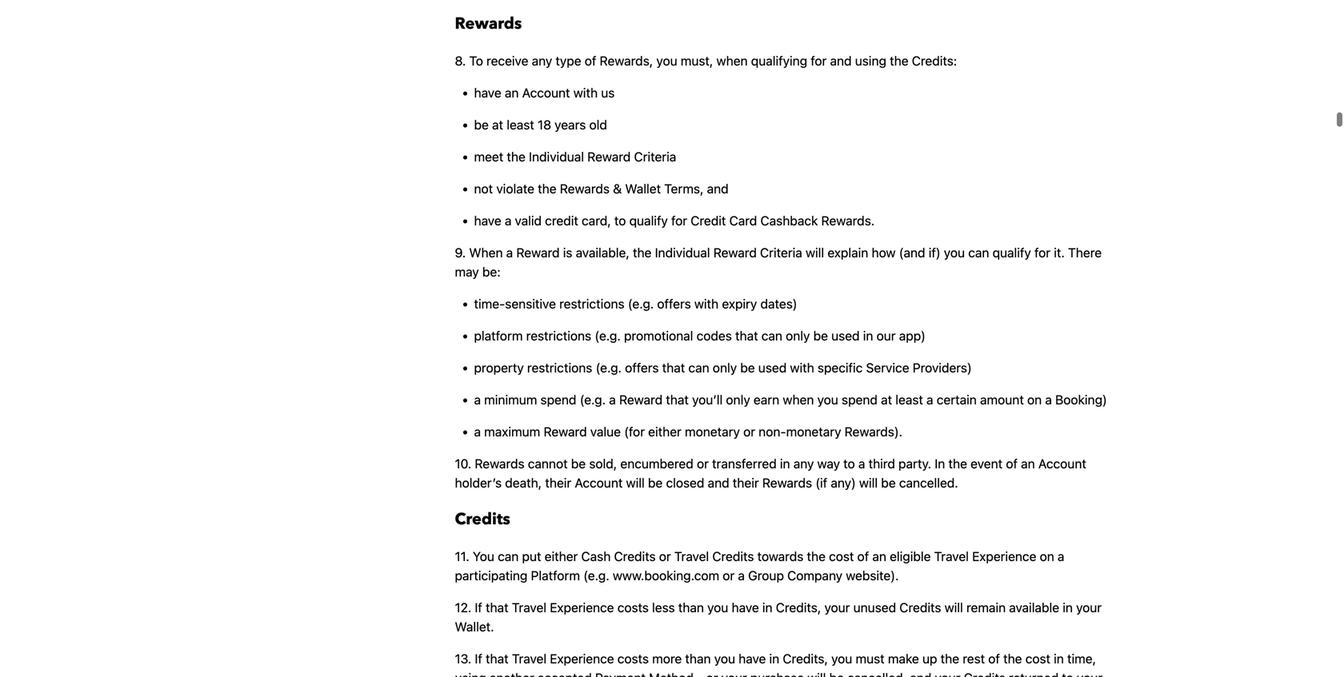 Task type: vqa. For each thing, say whether or not it's contained in the screenshot.
the restrictions
yes



Task type: locate. For each thing, give the bounding box(es) containing it.
you right if)
[[944, 245, 965, 260]]

1 vertical spatial qualify
[[993, 245, 1031, 260]]

to up any)
[[843, 457, 855, 472]]

their down the 'transferred'
[[733, 476, 759, 491]]

rewards left '(if'
[[762, 476, 812, 491]]

you down specific
[[817, 392, 838, 408]]

1 vertical spatial at
[[881, 392, 892, 408]]

restrictions for offers
[[527, 360, 592, 376]]

will left "remain"
[[945, 601, 963, 616]]

or up the www.booking.com
[[659, 549, 671, 565]]

with up a minimum spend (e.g. a reward that you'll only earn when you spend at least a certain amount on a booking)
[[790, 360, 814, 376]]

experience
[[972, 549, 1036, 565], [550, 601, 614, 616], [550, 652, 614, 667]]

0 vertical spatial criteria
[[634, 149, 676, 164]]

(e.g. inside 11. you can put either cash credits or travel credits towards the cost of an eligible travel experience on a participating platform (e.g. www.booking.com or a group company website).
[[583, 569, 609, 584]]

1 monetary from the left
[[685, 424, 740, 440]]

a minimum spend (e.g. a reward that you'll only earn when you spend at least a certain amount on a booking)
[[474, 392, 1107, 408]]

for
[[811, 53, 827, 68], [671, 213, 687, 228], [1034, 245, 1050, 260]]

0 vertical spatial offers
[[657, 296, 691, 312]]

time-
[[474, 296, 505, 312]]

1 horizontal spatial monetary
[[786, 424, 841, 440]]

us
[[601, 85, 615, 100]]

account
[[522, 85, 570, 100], [1038, 457, 1086, 472], [575, 476, 623, 491]]

2 their from the left
[[733, 476, 759, 491]]

1 horizontal spatial to
[[843, 457, 855, 472]]

than
[[678, 601, 704, 616], [685, 652, 711, 667]]

1 vertical spatial credits,
[[783, 652, 828, 667]]

1 horizontal spatial criteria
[[760, 245, 802, 260]]

you left must
[[831, 652, 852, 667]]

can
[[968, 245, 989, 260], [761, 328, 782, 344], [688, 360, 709, 376], [498, 549, 519, 565]]

at up "meet"
[[492, 117, 503, 132]]

account down sold,
[[575, 476, 623, 491]]

2 horizontal spatial account
[[1038, 457, 1086, 472]]

may
[[455, 264, 479, 280]]

2 vertical spatial experience
[[550, 652, 614, 667]]

2 vertical spatial restrictions
[[527, 360, 592, 376]]

1 vertical spatial experience
[[550, 601, 614, 616]]

cost up company at bottom right
[[829, 549, 854, 565]]

0 horizontal spatial criteria
[[634, 149, 676, 164]]

restrictions down available, at the left top of the page
[[559, 296, 624, 312]]

monetary up way
[[786, 424, 841, 440]]

promotional
[[624, 328, 693, 344]]

either inside 11. you can put either cash credits or travel credits towards the cost of an eligible travel experience on a participating platform (e.g. www.booking.com or a group company website).
[[545, 549, 578, 565]]

any inside the 10. rewards cannot be sold, encumbered or transferred in any way to a third party. in the event of an account holder's death, their account will be closed and their rewards (if any) will be cancelled.
[[793, 457, 814, 472]]

1 horizontal spatial with
[[694, 296, 719, 312]]

0 horizontal spatial any
[[532, 53, 552, 68]]

that up "wallet."
[[486, 601, 509, 616]]

1 vertical spatial either
[[545, 549, 578, 565]]

your up time,
[[1076, 601, 1102, 616]]

years
[[555, 117, 586, 132]]

a left third on the bottom right of the page
[[858, 457, 865, 472]]

the inside the 10. rewards cannot be sold, encumbered or transferred in any way to a third party. in the event of an account holder's death, their account will be closed and their rewards (if any) will be cancelled.
[[948, 457, 967, 472]]

1 horizontal spatial cost
[[1025, 652, 1050, 667]]

0 vertical spatial qualify
[[629, 213, 668, 228]]

1 vertical spatial on
[[1040, 549, 1054, 565]]

rewards).
[[845, 424, 903, 440]]

0 horizontal spatial qualify
[[629, 213, 668, 228]]

1 vertical spatial than
[[685, 652, 711, 667]]

1 vertical spatial for
[[671, 213, 687, 228]]

1 vertical spatial using
[[455, 671, 486, 678]]

0 horizontal spatial account
[[522, 85, 570, 100]]

can left put
[[498, 549, 519, 565]]

2 horizontal spatial an
[[1021, 457, 1035, 472]]

you
[[473, 549, 494, 565]]

2 if from the top
[[475, 652, 482, 667]]

travel up another at the left bottom of page
[[512, 652, 547, 667]]

0 horizontal spatial used
[[758, 360, 787, 376]]

2 costs from the top
[[617, 652, 649, 667]]

on for experience
[[1040, 549, 1054, 565]]

1 vertical spatial to
[[843, 457, 855, 472]]

on inside 11. you can put either cash credits or travel credits towards the cost of an eligible travel experience on a participating platform (e.g. www.booking.com or a group company website).
[[1040, 549, 1054, 565]]

least down service
[[895, 392, 923, 408]]

0 horizontal spatial using
[[455, 671, 486, 678]]

0 horizontal spatial cost
[[829, 549, 854, 565]]

more
[[652, 652, 682, 667]]

any left type
[[532, 53, 552, 68]]

if inside 12. if that travel experience costs less than you have in credits, your unused credits will remain available in your wallet.
[[475, 601, 482, 616]]

experience inside 12. if that travel experience costs less than you have in credits, your unused credits will remain available in your wallet.
[[550, 601, 614, 616]]

not violate the rewards & wallet terms, and
[[474, 181, 729, 196]]

1 horizontal spatial an
[[872, 549, 886, 565]]

be
[[474, 117, 489, 132], [813, 328, 828, 344], [740, 360, 755, 376], [571, 457, 586, 472], [648, 476, 663, 491], [881, 476, 896, 491], [829, 671, 844, 678]]

spend
[[540, 392, 576, 408], [842, 392, 878, 408]]

travel inside 13. if that travel experience costs more than you have in credits, you must make up the rest of the cost in time, using another accepted payment method - or your purchase will be cancelled, and your credits returned to you
[[512, 652, 547, 667]]

experience for 12. if that travel experience costs less than you have in credits, your unused credits will remain available in your wallet.
[[550, 601, 614, 616]]

0 horizontal spatial individual
[[529, 149, 584, 164]]

criteria
[[634, 149, 676, 164], [760, 245, 802, 260]]

travel inside 12. if that travel experience costs less than you have in credits, your unused credits will remain available in your wallet.
[[512, 601, 546, 616]]

2 horizontal spatial to
[[1062, 671, 1074, 678]]

valid
[[515, 213, 542, 228]]

0 vertical spatial costs
[[617, 601, 649, 616]]

credits right unused
[[900, 601, 941, 616]]

an down receive
[[505, 85, 519, 100]]

1 vertical spatial criteria
[[760, 245, 802, 260]]

1 horizontal spatial their
[[733, 476, 759, 491]]

1 vertical spatial with
[[694, 296, 719, 312]]

1 vertical spatial an
[[1021, 457, 1035, 472]]

for right qualifying
[[811, 53, 827, 68]]

an right event
[[1021, 457, 1035, 472]]

0 vertical spatial any
[[532, 53, 552, 68]]

costs inside 12. if that travel experience costs less than you have in credits, your unused credits will remain available in your wallet.
[[617, 601, 649, 616]]

you
[[656, 53, 677, 68], [944, 245, 965, 260], [817, 392, 838, 408], [707, 601, 728, 616], [714, 652, 735, 667], [831, 652, 852, 667]]

encumbered
[[620, 457, 693, 472]]

restrictions
[[559, 296, 624, 312], [526, 328, 591, 344], [527, 360, 592, 376]]

1 vertical spatial when
[[783, 392, 814, 408]]

criteria up wallet
[[634, 149, 676, 164]]

qualify
[[629, 213, 668, 228], [993, 245, 1031, 260]]

must,
[[681, 53, 713, 68]]

1 horizontal spatial individual
[[655, 245, 710, 260]]

credits, for your
[[776, 601, 821, 616]]

spend up rewards).
[[842, 392, 878, 408]]

qualify down wallet
[[629, 213, 668, 228]]

used
[[831, 328, 860, 344], [758, 360, 787, 376]]

costs
[[617, 601, 649, 616], [617, 652, 649, 667]]

make
[[888, 652, 919, 667]]

and inside the 10. rewards cannot be sold, encumbered or transferred in any way to a third party. in the event of an account holder's death, their account will be closed and their rewards (if any) will be cancelled.
[[708, 476, 729, 491]]

will down encumbered at the bottom of the page
[[626, 476, 645, 491]]

1 horizontal spatial qualify
[[993, 245, 1031, 260]]

monetary
[[685, 424, 740, 440], [786, 424, 841, 440]]

experience up "remain"
[[972, 549, 1036, 565]]

2 spend from the left
[[842, 392, 878, 408]]

the up company at bottom right
[[807, 549, 826, 565]]

0 horizontal spatial to
[[614, 213, 626, 228]]

credits, inside 12. if that travel experience costs less than you have in credits, your unused credits will remain available in your wallet.
[[776, 601, 821, 616]]

1 vertical spatial only
[[713, 360, 737, 376]]

on
[[1027, 392, 1042, 408], [1040, 549, 1054, 565]]

minimum
[[484, 392, 537, 408]]

only left earn
[[726, 392, 750, 408]]

that
[[735, 328, 758, 344], [662, 360, 685, 376], [666, 392, 689, 408], [486, 601, 509, 616], [486, 652, 509, 667]]

towards
[[757, 549, 804, 565]]

1 costs from the top
[[617, 601, 649, 616]]

booking)
[[1055, 392, 1107, 408]]

2 horizontal spatial with
[[790, 360, 814, 376]]

will inside 12. if that travel experience costs less than you have in credits, your unused credits will remain available in your wallet.
[[945, 601, 963, 616]]

if inside 13. if that travel experience costs more than you have in credits, you must make up the rest of the cost in time, using another accepted payment method - or your purchase will be cancelled, and your credits returned to you
[[475, 652, 482, 667]]

to inside the 10. rewards cannot be sold, encumbered or transferred in any way to a third party. in the event of an account holder's death, their account will be closed and their rewards (if any) will be cancelled.
[[843, 457, 855, 472]]

costs for more
[[617, 652, 649, 667]]

with left us
[[573, 85, 598, 100]]

the right in
[[948, 457, 967, 472]]

their
[[545, 476, 571, 491], [733, 476, 759, 491]]

how
[[872, 245, 896, 260]]

1 spend from the left
[[540, 392, 576, 408]]

be left cancelled,
[[829, 671, 844, 678]]

reward
[[587, 149, 631, 164], [516, 245, 560, 260], [713, 245, 757, 260], [619, 392, 663, 408], [544, 424, 587, 440]]

1 vertical spatial costs
[[617, 652, 649, 667]]

cost up 'returned'
[[1025, 652, 1050, 667]]

you right 'less'
[[707, 601, 728, 616]]

0 vertical spatial for
[[811, 53, 827, 68]]

cost
[[829, 549, 854, 565], [1025, 652, 1050, 667]]

be inside 13. if that travel experience costs more than you have in credits, you must make up the rest of the cost in time, using another accepted payment method - or your purchase will be cancelled, and your credits returned to you
[[829, 671, 844, 678]]

that down the promotional
[[662, 360, 685, 376]]

2 vertical spatial to
[[1062, 671, 1074, 678]]

0 vertical spatial if
[[475, 601, 482, 616]]

if right 12.
[[475, 601, 482, 616]]

purchase
[[750, 671, 804, 678]]

costs inside 13. if that travel experience costs more than you have in credits, you must make up the rest of the cost in time, using another accepted payment method - or your purchase will be cancelled, and your credits returned to you
[[617, 652, 649, 667]]

than inside 12. if that travel experience costs less than you have in credits, your unused credits will remain available in your wallet.
[[678, 601, 704, 616]]

1 horizontal spatial account
[[575, 476, 623, 491]]

restrictions up the 'minimum'
[[527, 360, 592, 376]]

a inside 9. when a reward is available, the individual reward criteria will explain how (and if) you can qualify for it. there may be:
[[506, 245, 513, 260]]

if
[[475, 601, 482, 616], [475, 652, 482, 667]]

an
[[505, 85, 519, 100], [1021, 457, 1035, 472], [872, 549, 886, 565]]

party.
[[899, 457, 931, 472]]

1 horizontal spatial at
[[881, 392, 892, 408]]

experience inside 11. you can put either cash credits or travel credits towards the cost of an eligible travel experience on a participating platform (e.g. www.booking.com or a group company website).
[[972, 549, 1036, 565]]

terms,
[[664, 181, 704, 196]]

using left credits:
[[855, 53, 886, 68]]

time-sensitive restrictions (e.g. offers with expiry dates)
[[474, 296, 797, 312]]

0 vertical spatial least
[[507, 117, 534, 132]]

0 horizontal spatial at
[[492, 117, 503, 132]]

in inside the 10. rewards cannot be sold, encumbered or transferred in any way to a third party. in the event of an account holder's death, their account will be closed and their rewards (if any) will be cancelled.
[[780, 457, 790, 472]]

0 horizontal spatial either
[[545, 549, 578, 565]]

reward left is
[[516, 245, 560, 260]]

any
[[532, 53, 552, 68], [793, 457, 814, 472]]

credits, down company at bottom right
[[776, 601, 821, 616]]

will left explain
[[806, 245, 824, 260]]

0 horizontal spatial monetary
[[685, 424, 740, 440]]

offers down the promotional
[[625, 360, 659, 376]]

eligible
[[890, 549, 931, 565]]

only
[[786, 328, 810, 344], [713, 360, 737, 376], [726, 392, 750, 408]]

when right earn
[[783, 392, 814, 408]]

than inside 13. if that travel experience costs more than you have in credits, you must make up the rest of the cost in time, using another accepted payment method - or your purchase will be cancelled, and your credits returned to you
[[685, 652, 711, 667]]

app)
[[899, 328, 926, 344]]

either
[[648, 424, 682, 440], [545, 549, 578, 565]]

1 vertical spatial individual
[[655, 245, 710, 260]]

0 vertical spatial when
[[716, 53, 748, 68]]

will
[[806, 245, 824, 260], [626, 476, 645, 491], [859, 476, 878, 491], [945, 601, 963, 616], [807, 671, 826, 678]]

your left unused
[[824, 601, 850, 616]]

card
[[729, 213, 757, 228]]

0 vertical spatial than
[[678, 601, 704, 616]]

1 if from the top
[[475, 601, 482, 616]]

you inside 9. when a reward is available, the individual reward criteria will explain how (and if) you can qualify for it. there may be:
[[944, 245, 965, 260]]

costs up payment
[[617, 652, 649, 667]]

using down 13.
[[455, 671, 486, 678]]

either up platform
[[545, 549, 578, 565]]

0 vertical spatial using
[[855, 53, 886, 68]]

www.booking.com
[[613, 569, 719, 584]]

a maximum reward value (for either monetary or non-monetary rewards).
[[474, 424, 903, 440]]

experience for 13. if that travel experience costs more than you have in credits, you must make up the rest of the cost in time, using another accepted payment method - or your purchase will be cancelled, and your credits returned to you
[[550, 652, 614, 667]]

of inside the 10. rewards cannot be sold, encumbered or transferred in any way to a third party. in the event of an account holder's death, their account will be closed and their rewards (if any) will be cancelled.
[[1006, 457, 1018, 472]]

1 horizontal spatial least
[[895, 392, 923, 408]]

not
[[474, 181, 493, 196]]

codes
[[697, 328, 732, 344]]

their down cannot
[[545, 476, 571, 491]]

cost inside 13. if that travel experience costs more than you have in credits, you must make up the rest of the cost in time, using another accepted payment method - or your purchase will be cancelled, and your credits returned to you
[[1025, 652, 1050, 667]]

0 vertical spatial at
[[492, 117, 503, 132]]

0 vertical spatial individual
[[529, 149, 584, 164]]

used up earn
[[758, 360, 787, 376]]

11.
[[455, 549, 469, 565]]

2 vertical spatial an
[[872, 549, 886, 565]]

spend right the 'minimum'
[[540, 392, 576, 408]]

to inside 13. if that travel experience costs more than you have in credits, you must make up the rest of the cost in time, using another accepted payment method - or your purchase will be cancelled, and your credits returned to you
[[1062, 671, 1074, 678]]

you left must,
[[656, 53, 677, 68]]

in down "non-"
[[780, 457, 790, 472]]

1 horizontal spatial any
[[793, 457, 814, 472]]

be:
[[482, 264, 501, 280]]

account up 18
[[522, 85, 570, 100]]

credits
[[455, 509, 510, 531], [614, 549, 656, 565], [712, 549, 754, 565], [900, 601, 941, 616], [964, 671, 1005, 678]]

2 vertical spatial with
[[790, 360, 814, 376]]

8.
[[455, 53, 466, 68]]

rest
[[963, 652, 985, 667]]

0 vertical spatial with
[[573, 85, 598, 100]]

credits, for you
[[783, 652, 828, 667]]

with up platform restrictions (e.g. promotional codes that can only be used in our app)
[[694, 296, 719, 312]]

than right 'less'
[[678, 601, 704, 616]]

0 horizontal spatial an
[[505, 85, 519, 100]]

a up value at the bottom of page
[[609, 392, 616, 408]]

have down group at bottom
[[732, 601, 759, 616]]

0 horizontal spatial their
[[545, 476, 571, 491]]

2 horizontal spatial for
[[1034, 245, 1050, 260]]

credits, inside 13. if that travel experience costs more than you have in credits, you must make up the rest of the cost in time, using another accepted payment method - or your purchase will be cancelled, and your credits returned to you
[[783, 652, 828, 667]]

accepted
[[538, 671, 592, 678]]

reward up cannot
[[544, 424, 587, 440]]

an up the website).
[[872, 549, 886, 565]]

to
[[469, 53, 483, 68]]

13. if that travel experience costs more than you have in credits, you must make up the rest of the cost in time, using another accepted payment method - or your purchase will be cancelled, and your credits returned to you
[[455, 652, 1103, 678]]

0 vertical spatial used
[[831, 328, 860, 344]]

type
[[556, 53, 581, 68]]

travel
[[674, 549, 709, 565], [934, 549, 969, 565], [512, 601, 546, 616], [512, 652, 547, 667]]

0 vertical spatial experience
[[972, 549, 1036, 565]]

qualify inside 9. when a reward is available, the individual reward criteria will explain how (and if) you can qualify for it. there may be:
[[993, 245, 1031, 260]]

to right card, on the left
[[614, 213, 626, 228]]

costs left 'less'
[[617, 601, 649, 616]]

1 vertical spatial any
[[793, 457, 814, 472]]

experience inside 13. if that travel experience costs more than you have in credits, you must make up the rest of the cost in time, using another accepted payment method - or your purchase will be cancelled, and your credits returned to you
[[550, 652, 614, 667]]

than up -
[[685, 652, 711, 667]]

1 vertical spatial if
[[475, 652, 482, 667]]

2 vertical spatial for
[[1034, 245, 1050, 260]]

cancelled.
[[899, 476, 958, 491]]

(and
[[899, 245, 925, 260]]

1 vertical spatial cost
[[1025, 652, 1050, 667]]

0 vertical spatial credits,
[[776, 601, 821, 616]]

1 horizontal spatial either
[[648, 424, 682, 440]]

and inside 13. if that travel experience costs more than you have in credits, you must make up the rest of the cost in time, using another accepted payment method - or your purchase will be cancelled, and your credits returned to you
[[910, 671, 931, 678]]

11. you can put either cash credits or travel credits towards the cost of an eligible travel experience on a participating platform (e.g. www.booking.com or a group company website).
[[455, 549, 1064, 584]]

of right event
[[1006, 457, 1018, 472]]

12. if that travel experience costs less than you have in credits, your unused credits will remain available in your wallet.
[[455, 601, 1102, 635]]

travel down platform
[[512, 601, 546, 616]]

1 horizontal spatial spend
[[842, 392, 878, 408]]

can inside 9. when a reward is available, the individual reward criteria will explain how (and if) you can qualify for it. there may be:
[[968, 245, 989, 260]]

our
[[877, 328, 896, 344]]

offers up the promotional
[[657, 296, 691, 312]]

or left group at bottom
[[723, 569, 735, 584]]

0 vertical spatial on
[[1027, 392, 1042, 408]]

1 vertical spatial least
[[895, 392, 923, 408]]

0 horizontal spatial for
[[671, 213, 687, 228]]

0 horizontal spatial spend
[[540, 392, 576, 408]]

a
[[505, 213, 512, 228], [506, 245, 513, 260], [474, 392, 481, 408], [609, 392, 616, 408], [926, 392, 933, 408], [1045, 392, 1052, 408], [474, 424, 481, 440], [858, 457, 865, 472], [1058, 549, 1064, 565], [738, 569, 745, 584]]

0 vertical spatial cost
[[829, 549, 854, 565]]

1 vertical spatial restrictions
[[526, 328, 591, 344]]

experience up accepted at the bottom left of page
[[550, 652, 614, 667]]

any left way
[[793, 457, 814, 472]]

event
[[971, 457, 1003, 472]]

remain
[[966, 601, 1006, 616]]

0 horizontal spatial with
[[573, 85, 598, 100]]

non-
[[759, 424, 786, 440]]

1 vertical spatial account
[[1038, 457, 1086, 472]]

1 vertical spatial used
[[758, 360, 787, 376]]



Task type: describe. For each thing, give the bounding box(es) containing it.
using inside 13. if that travel experience costs more than you have in credits, you must make up the rest of the cost in time, using another accepted payment method - or your purchase will be cancelled, and your credits returned to you
[[455, 671, 486, 678]]

of right type
[[585, 53, 596, 68]]

in left our
[[863, 328, 873, 344]]

transferred
[[712, 457, 777, 472]]

an inside the 10. rewards cannot be sold, encumbered or transferred in any way to a third party. in the event of an account holder's death, their account will be closed and their rewards (if any) will be cancelled.
[[1021, 457, 1035, 472]]

website).
[[846, 569, 899, 584]]

have inside 12. if that travel experience costs less than you have in credits, your unused credits will remain available in your wallet.
[[732, 601, 759, 616]]

credits up the www.booking.com
[[614, 549, 656, 565]]

in
[[935, 457, 945, 472]]

can inside 11. you can put either cash credits or travel credits towards the cost of an eligible travel experience on a participating platform (e.g. www.booking.com or a group company website).
[[498, 549, 519, 565]]

a left certain
[[926, 392, 933, 408]]

0 vertical spatial to
[[614, 213, 626, 228]]

will inside 9. when a reward is available, the individual reward criteria will explain how (and if) you can qualify for it. there may be:
[[806, 245, 824, 260]]

have an account with us
[[474, 85, 615, 100]]

that left you'll
[[666, 392, 689, 408]]

a left the 'minimum'
[[474, 392, 481, 408]]

put
[[522, 549, 541, 565]]

the up 'returned'
[[1003, 652, 1022, 667]]

travel up the www.booking.com
[[674, 549, 709, 565]]

death,
[[505, 476, 542, 491]]

be up "meet"
[[474, 117, 489, 132]]

rewards left &
[[560, 181, 610, 196]]

2 monetary from the left
[[786, 424, 841, 440]]

the left credits:
[[890, 53, 908, 68]]

platform
[[531, 569, 580, 584]]

(for
[[624, 424, 645, 440]]

specific
[[818, 360, 863, 376]]

the inside 9. when a reward is available, the individual reward criteria will explain how (and if) you can qualify for it. there may be:
[[633, 245, 652, 260]]

or inside 13. if that travel experience costs more than you have in credits, you must make up the rest of the cost in time, using another accepted payment method - or your purchase will be cancelled, and your credits returned to you
[[706, 671, 718, 678]]

credit
[[691, 213, 726, 228]]

0 horizontal spatial least
[[507, 117, 534, 132]]

-
[[697, 671, 703, 678]]

0 horizontal spatial when
[[716, 53, 748, 68]]

13.
[[455, 652, 471, 667]]

is
[[563, 245, 572, 260]]

have up when
[[474, 213, 501, 228]]

if for 13.
[[475, 652, 482, 667]]

costs for less
[[617, 601, 649, 616]]

maximum
[[484, 424, 540, 440]]

any)
[[831, 476, 856, 491]]

1 vertical spatial offers
[[625, 360, 659, 376]]

providers)
[[913, 360, 972, 376]]

can down platform restrictions (e.g. promotional codes that can only be used in our app)
[[688, 360, 709, 376]]

that inside 12. if that travel experience costs less than you have in credits, your unused credits will remain available in your wallet.
[[486, 601, 509, 616]]

way
[[817, 457, 840, 472]]

violate
[[496, 181, 534, 196]]

than for less
[[678, 601, 704, 616]]

credits inside 13. if that travel experience costs more than you have in credits, you must make up the rest of the cost in time, using another accepted payment method - or your purchase will be cancelled, and your credits returned to you
[[964, 671, 1005, 678]]

in up 'purchase'
[[769, 652, 779, 667]]

10.
[[455, 457, 471, 472]]

that inside 13. if that travel experience costs more than you have in credits, you must make up the rest of the cost in time, using another accepted payment method - or your purchase will be cancelled, and your credits returned to you
[[486, 652, 509, 667]]

company
[[787, 569, 842, 584]]

individual inside 9. when a reward is available, the individual reward criteria will explain how (and if) you can qualify for it. there may be:
[[655, 245, 710, 260]]

of inside 11. you can put either cash credits or travel credits towards the cost of an eligible travel experience on a participating platform (e.g. www.booking.com or a group company website).
[[857, 549, 869, 565]]

0 vertical spatial restrictions
[[559, 296, 624, 312]]

be up specific
[[813, 328, 828, 344]]

rewards.
[[821, 213, 875, 228]]

the right violate
[[538, 181, 556, 196]]

or left "non-"
[[743, 424, 755, 440]]

a inside the 10. rewards cannot be sold, encumbered or transferred in any way to a third party. in the event of an account holder's death, their account will be closed and their rewards (if any) will be cancelled.
[[858, 457, 865, 472]]

reward up not violate the rewards & wallet terms, and
[[587, 149, 631, 164]]

0 vertical spatial either
[[648, 424, 682, 440]]

rewards up to
[[455, 13, 522, 35]]

platform
[[474, 328, 523, 344]]

have down to
[[474, 85, 501, 100]]

another
[[490, 671, 534, 678]]

will down third on the bottom right of the page
[[859, 476, 878, 491]]

closed
[[666, 476, 704, 491]]

value
[[590, 424, 621, 440]]

credits inside 12. if that travel experience costs less than you have in credits, your unused credits will remain available in your wallet.
[[900, 601, 941, 616]]

18
[[538, 117, 551, 132]]

1 their from the left
[[545, 476, 571, 491]]

be left sold,
[[571, 457, 586, 472]]

available
[[1009, 601, 1059, 616]]

the inside 11. you can put either cash credits or travel credits towards the cost of an eligible travel experience on a participating platform (e.g. www.booking.com or a group company website).
[[807, 549, 826, 565]]

on for amount
[[1027, 392, 1042, 408]]

credits down holder's
[[455, 509, 510, 531]]

you inside 12. if that travel experience costs less than you have in credits, your unused credits will remain available in your wallet.
[[707, 601, 728, 616]]

when
[[469, 245, 503, 260]]

up
[[922, 652, 937, 667]]

meet the individual reward criteria
[[474, 149, 676, 164]]

you'll
[[692, 392, 723, 408]]

a left valid
[[505, 213, 512, 228]]

for inside 9. when a reward is available, the individual reward criteria will explain how (and if) you can qualify for it. there may be:
[[1034, 245, 1050, 260]]

card,
[[582, 213, 611, 228]]

receive
[[486, 53, 528, 68]]

an inside 11. you can put either cash credits or travel credits towards the cost of an eligible travel experience on a participating platform (e.g. www.booking.com or a group company website).
[[872, 549, 886, 565]]

1 horizontal spatial used
[[831, 328, 860, 344]]

rewards,
[[600, 53, 653, 68]]

2 vertical spatial only
[[726, 392, 750, 408]]

in right available
[[1063, 601, 1073, 616]]

be down encumbered at the bottom of the page
[[648, 476, 663, 491]]

you right more
[[714, 652, 735, 667]]

there
[[1068, 245, 1102, 260]]

your down up
[[935, 671, 960, 678]]

cannot
[[528, 457, 568, 472]]

dates)
[[760, 296, 797, 312]]

time,
[[1067, 652, 1096, 667]]

8. to receive any type of rewards, you must, when qualifying for and using the credits:
[[455, 53, 957, 68]]

cash
[[581, 549, 611, 565]]

of inside 13. if that travel experience costs more than you have in credits, you must make up the rest of the cost in time, using another accepted payment method - or your purchase will be cancelled, and your credits returned to you
[[988, 652, 1000, 667]]

a left group at bottom
[[738, 569, 745, 584]]

a left maximum
[[474, 424, 481, 440]]

criteria inside 9. when a reward is available, the individual reward criteria will explain how (and if) you can qualify for it. there may be:
[[760, 245, 802, 260]]

1 horizontal spatial when
[[783, 392, 814, 408]]

2 vertical spatial account
[[575, 476, 623, 491]]

that right codes
[[735, 328, 758, 344]]

platform restrictions (e.g. promotional codes that can only be used in our app)
[[474, 328, 926, 344]]

credits up group at bottom
[[712, 549, 754, 565]]

qualifying
[[751, 53, 807, 68]]

the right up
[[941, 652, 959, 667]]

can down dates) at right
[[761, 328, 782, 344]]

unused
[[853, 601, 896, 616]]

available,
[[576, 245, 629, 260]]

explain
[[828, 245, 868, 260]]

be up earn
[[740, 360, 755, 376]]

cancelled,
[[847, 671, 906, 678]]

be at least 18 years old
[[474, 117, 607, 132]]

your right -
[[721, 671, 747, 678]]

if for 12.
[[475, 601, 482, 616]]

1 horizontal spatial using
[[855, 53, 886, 68]]

9. when a reward is available, the individual reward criteria will explain how (and if) you can qualify for it. there may be:
[[455, 245, 1102, 280]]

than for more
[[685, 652, 711, 667]]

sensitive
[[505, 296, 556, 312]]

restrictions for promotional
[[526, 328, 591, 344]]

12.
[[455, 601, 471, 616]]

holder's
[[455, 476, 502, 491]]

a up available
[[1058, 549, 1064, 565]]

rewards up holder's
[[475, 457, 525, 472]]

and up credit
[[707, 181, 729, 196]]

reward down card
[[713, 245, 757, 260]]

in down group at bottom
[[762, 601, 773, 616]]

will inside 13. if that travel experience costs more than you have in credits, you must make up the rest of the cost in time, using another accepted payment method - or your purchase will be cancelled, and your credits returned to you
[[807, 671, 826, 678]]

have inside 13. if that travel experience costs more than you have in credits, you must make up the rest of the cost in time, using another accepted payment method - or your purchase will be cancelled, and your credits returned to you
[[739, 652, 766, 667]]

group
[[748, 569, 784, 584]]

credits:
[[912, 53, 957, 68]]

participating
[[455, 569, 528, 584]]

0 vertical spatial an
[[505, 85, 519, 100]]

0 vertical spatial account
[[522, 85, 570, 100]]

the right "meet"
[[507, 149, 526, 164]]

be down third on the bottom right of the page
[[881, 476, 896, 491]]

third
[[869, 457, 895, 472]]

reward up (for
[[619, 392, 663, 408]]

(if
[[815, 476, 827, 491]]

a left booking)
[[1045, 392, 1052, 408]]

travel right "eligible"
[[934, 549, 969, 565]]

or inside the 10. rewards cannot be sold, encumbered or transferred in any way to a third party. in the event of an account holder's death, their account will be closed and their rewards (if any) will be cancelled.
[[697, 457, 709, 472]]

1 horizontal spatial for
[[811, 53, 827, 68]]

in left time,
[[1054, 652, 1064, 667]]

payment
[[595, 671, 646, 678]]

if)
[[929, 245, 941, 260]]

cost inside 11. you can put either cash credits or travel credits towards the cost of an eligible travel experience on a participating platform (e.g. www.booking.com or a group company website).
[[829, 549, 854, 565]]

returned
[[1009, 671, 1059, 678]]

sold,
[[589, 457, 617, 472]]

cashback
[[760, 213, 818, 228]]

10. rewards cannot be sold, encumbered or transferred in any way to a third party. in the event of an account holder's death, their account will be closed and their rewards (if any) will be cancelled.
[[455, 457, 1086, 491]]

earn
[[754, 392, 779, 408]]

and right qualifying
[[830, 53, 852, 68]]

0 vertical spatial only
[[786, 328, 810, 344]]

have a valid credit card, to qualify for credit card cashback rewards.
[[474, 213, 875, 228]]

less
[[652, 601, 675, 616]]



